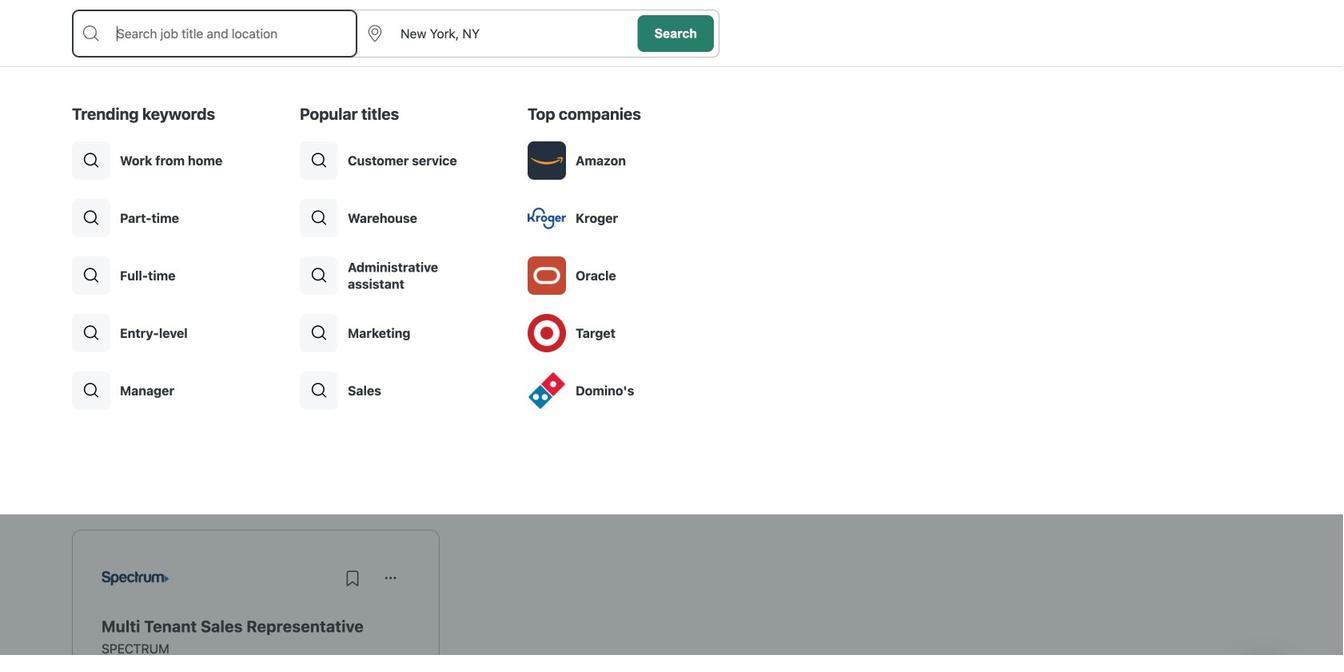 Task type: vqa. For each thing, say whether or not it's contained in the screenshot.
likely on the bottom right of the page
no



Task type: locate. For each thing, give the bounding box(es) containing it.
multi tenant sales representative element
[[102, 617, 410, 637]]

1 save job for later image from the top
[[343, 274, 362, 293]]

1 vertical spatial save job for later image
[[343, 569, 362, 589]]

Search job title or keyword search field
[[73, 10, 357, 57]]

2 job card menu element from the top
[[372, 576, 410, 591]]

0 vertical spatial job card menu element
[[372, 280, 410, 296]]

1 vertical spatial job card menu element
[[372, 576, 410, 591]]

1 job card menu element from the top
[[372, 280, 410, 296]]

2 save job for later image from the top
[[343, 569, 362, 589]]

0 vertical spatial save job for later image
[[343, 274, 362, 293]]

job card menu element for save job for later image corresponding to multi tenant sales representative element
[[372, 576, 410, 591]]

director of operations element
[[102, 322, 410, 341]]

save job for later image
[[343, 274, 362, 293], [343, 569, 362, 589]]

Location search field
[[357, 10, 633, 57]]

job card menu element
[[372, 280, 410, 296], [372, 576, 410, 591]]



Task type: describe. For each thing, give the bounding box(es) containing it.
job card menu element for save job for later image related to director of operations element
[[372, 280, 410, 296]]

save job for later image for multi tenant sales representative element
[[343, 569, 362, 589]]

multi tenant sales representative image
[[102, 560, 170, 598]]

save job for later image for director of operations element
[[343, 274, 362, 293]]



